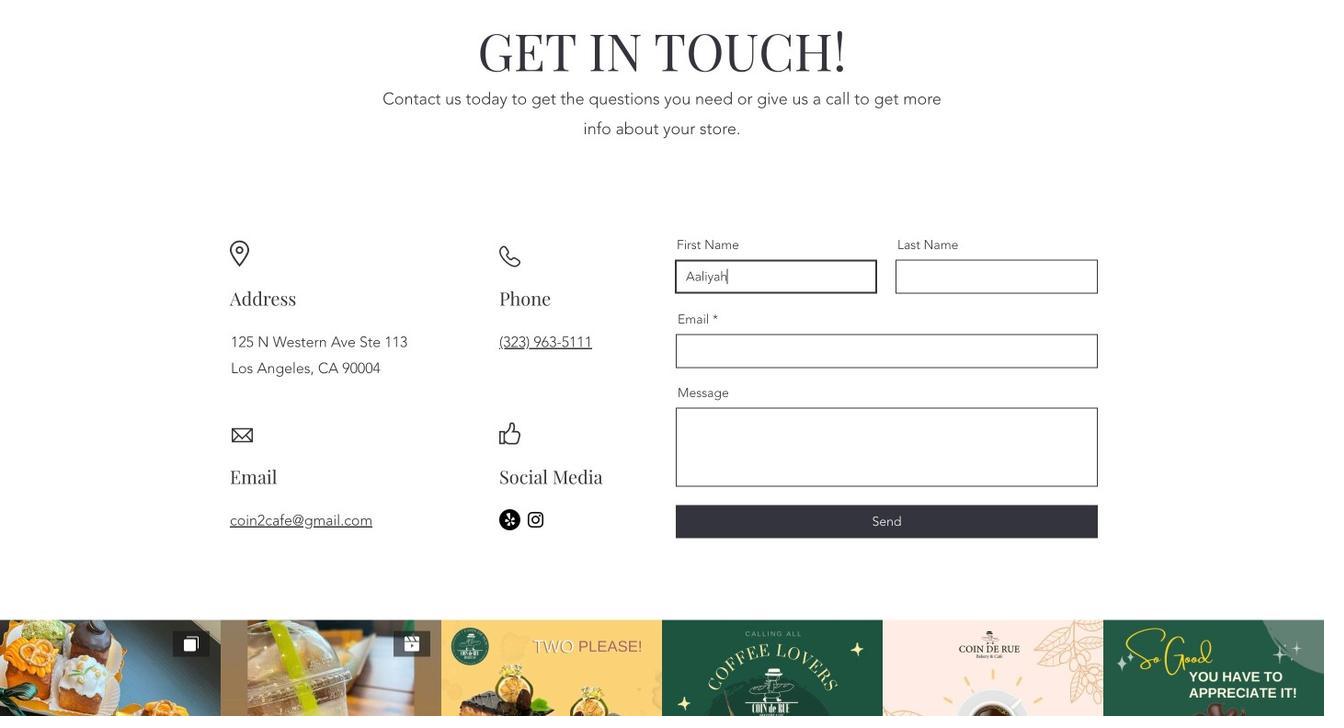 Task type: locate. For each thing, give the bounding box(es) containing it.
yelp! image
[[499, 510, 521, 531]]

None text field
[[675, 260, 878, 294]]

None email field
[[676, 334, 1098, 368]]

None text field
[[896, 260, 1098, 294], [676, 408, 1098, 487], [896, 260, 1098, 294], [676, 408, 1098, 487]]

social bar element
[[499, 510, 546, 531]]

instagram image
[[525, 510, 546, 531]]

instagram feed element
[[0, 620, 1325, 717]]



